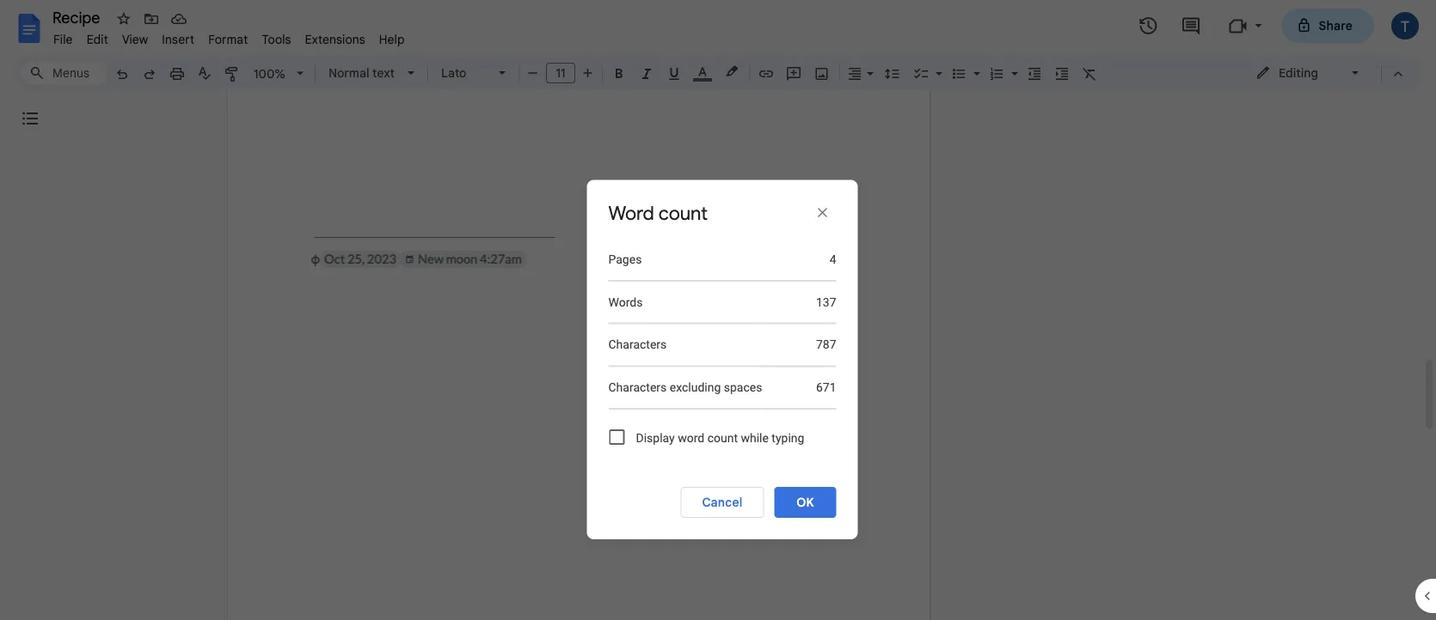 Task type: describe. For each thing, give the bounding box(es) containing it.
1 vertical spatial count
[[707, 431, 738, 445]]

main toolbar
[[107, 0, 1103, 356]]

ok button
[[774, 487, 836, 518]]

Menus field
[[21, 61, 107, 85]]

while
[[741, 431, 769, 445]]

cancel button
[[680, 487, 764, 518]]

Star checkbox
[[112, 7, 136, 31]]

characters for characters
[[608, 338, 667, 352]]

menu bar banner
[[0, 0, 1436, 621]]

words
[[608, 295, 643, 310]]

ok
[[796, 495, 814, 510]]

cancel
[[702, 495, 743, 510]]

characters for characters excluding spaces
[[608, 381, 667, 395]]

excluding
[[670, 381, 721, 395]]

word
[[608, 202, 654, 226]]

Rename text field
[[46, 7, 110, 28]]



Task type: locate. For each thing, give the bounding box(es) containing it.
share. private to only me. image
[[1296, 18, 1312, 33]]

spaces
[[724, 381, 762, 395]]

word count dialog
[[587, 180, 858, 540]]

Display word count while typing checkbox
[[609, 430, 625, 445]]

characters
[[608, 338, 667, 352], [608, 381, 667, 395]]

1 characters from the top
[[608, 338, 667, 352]]

word count
[[608, 202, 708, 226]]

characters up the "display"
[[608, 381, 667, 395]]

4
[[829, 253, 836, 267]]

pages
[[608, 253, 642, 267]]

characters down 'words'
[[608, 338, 667, 352]]

word count application
[[0, 0, 1436, 621]]

2 characters from the top
[[608, 381, 667, 395]]

display
[[636, 431, 675, 445]]

1 vertical spatial characters
[[608, 381, 667, 395]]

671
[[816, 381, 836, 395]]

137
[[816, 295, 836, 310]]

0 vertical spatial count
[[659, 202, 708, 226]]

count
[[659, 202, 708, 226], [707, 431, 738, 445]]

menu bar inside menu bar banner
[[46, 22, 412, 51]]

0 vertical spatial characters
[[608, 338, 667, 352]]

typing
[[772, 431, 804, 445]]

word
[[678, 431, 704, 445]]

word count heading
[[608, 202, 780, 226]]

menu bar
[[46, 22, 412, 51]]

display word count while typing
[[636, 431, 804, 445]]

characters excluding spaces
[[608, 381, 762, 395]]

787
[[816, 338, 836, 352]]



Task type: vqa. For each thing, say whether or not it's contained in the screenshot.
Display word count while typing checkbox
yes



